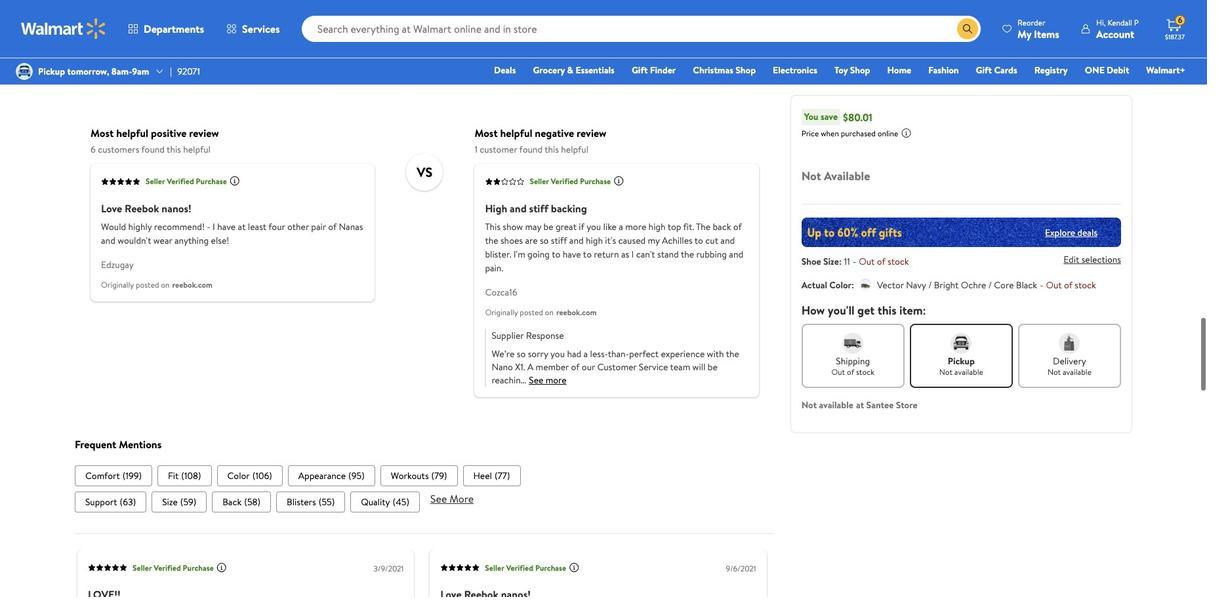 Task type: describe. For each thing, give the bounding box(es) containing it.
with
[[707, 347, 724, 360]]

see for see all reviews
[[86, 33, 100, 47]]

originally for high
[[485, 306, 518, 317]]

electronics link
[[767, 63, 824, 77]]

had
[[567, 347, 582, 360]]

found for negative
[[520, 142, 543, 155]]

list item containing color
[[217, 465, 283, 486]]

write a review link
[[160, 30, 239, 50]]

debit
[[1107, 64, 1130, 77]]

you
[[805, 110, 819, 123]]

blisters (55)
[[287, 495, 335, 509]]

delivery
[[1054, 355, 1087, 368]]

the
[[696, 219, 711, 233]]

how you'll get this item:
[[802, 303, 927, 319]]

seller verified purchase information image for love reebok nanos!
[[230, 175, 240, 186]]

a inside high and stiff backing this show may be great if you like a more high top fit. the back of the shoes are so stiff and high it's caused my achilles to cut and blister. i'm going to have to return as i can't stand the rubbing and pain.
[[619, 219, 624, 233]]

pickup tomorrow, 8am-9am
[[38, 65, 149, 78]]

nanas
[[339, 219, 363, 233]]

purchase for seller verified purchase information image corresponding to high and stiff backing
[[580, 175, 611, 186]]

intent image for shipping image
[[843, 333, 864, 354]]

more
[[450, 491, 474, 506]]

one debit link
[[1080, 63, 1136, 77]]

toy shop
[[835, 64, 871, 77]]

verified for seller verified purchase information icon for 9/6/2021
[[506, 562, 534, 573]]

wear
[[153, 233, 172, 246]]

may
[[525, 219, 542, 233]]

love
[[101, 200, 122, 215]]

vector
[[878, 279, 904, 292]]

originally posted on reebok.com for backing
[[485, 306, 597, 317]]

(95)
[[349, 469, 365, 482]]

save
[[821, 110, 838, 123]]

of inside the supplier response we're so sorry you had a less-than-perfect experience with the nano x1. a member of our customer service team will be reachin...
[[571, 360, 580, 373]]

rubbing
[[697, 247, 727, 260]]

supplier response we're so sorry you had a less-than-perfect experience with the nano x1. a member of our customer service team will be reachin...
[[492, 328, 740, 386]]

pain.
[[485, 261, 504, 274]]

shoes
[[501, 233, 523, 246]]

you inside the supplier response we're so sorry you had a less-than-perfect experience with the nano x1. a member of our customer service team will be reachin...
[[551, 347, 565, 360]]

of inside love reebok nanos! would highly recommend! - i have at least four other pair of nanas and wouldn't wear anything else!
[[328, 219, 337, 233]]

black
[[1017, 279, 1038, 292]]

posted for backing
[[520, 306, 543, 317]]

so inside high and stiff backing this show may be great if you like a more high top fit. the back of the shoes are so stiff and high it's caused my achilles to cut and blister. i'm going to have to return as i can't stand the rubbing and pain.
[[540, 233, 549, 246]]

helpful up the customers
[[116, 125, 148, 139]]

nano
[[492, 360, 513, 373]]

2 horizontal spatial this
[[878, 303, 897, 319]]

items
[[1034, 27, 1060, 41]]

shipping out of stock
[[832, 355, 875, 378]]

legal information image
[[901, 128, 912, 138]]

list item containing fit
[[158, 465, 212, 486]]

pickup for not
[[948, 355, 975, 368]]

posted for would
[[136, 278, 159, 290]]

(45)
[[393, 495, 410, 509]]

back
[[223, 495, 242, 509]]

stock for shipping out of stock
[[857, 367, 875, 378]]

1 horizontal spatial color
[[830, 279, 852, 292]]

sorry
[[528, 347, 549, 360]]

6 $187.37
[[1166, 15, 1185, 41]]

be inside high and stiff backing this show may be great if you like a more high top fit. the back of the shoes are so stiff and high it's caused my achilles to cut and blister. i'm going to have to return as i can't stand the rubbing and pain.
[[544, 219, 554, 233]]

more inside high and stiff backing this show may be great if you like a more high top fit. the back of the shoes are so stiff and high it's caused my achilles to cut and blister. i'm going to have to return as i can't stand the rubbing and pain.
[[626, 219, 647, 233]]

9/6/2021
[[726, 563, 757, 574]]

write
[[171, 33, 193, 47]]

2 horizontal spatial to
[[695, 233, 704, 246]]

seller verified purchase information image for 9/6/2021
[[569, 562, 580, 572]]

supplier
[[492, 328, 524, 341]]

back (58)
[[223, 495, 261, 509]]

0 horizontal spatial more
[[546, 373, 567, 386]]

not inside "delivery not available"
[[1048, 367, 1061, 378]]

walmart+
[[1147, 64, 1186, 77]]

pickup for tomorrow,
[[38, 65, 65, 78]]

grocery & essentials
[[533, 64, 615, 77]]

essentials
[[576, 64, 615, 77]]

shop for christmas shop
[[736, 64, 756, 77]]

gift for gift finder
[[632, 64, 648, 77]]

: for size
[[839, 255, 842, 268]]

edzugay
[[101, 257, 134, 271]]

1 horizontal spatial to
[[583, 247, 592, 260]]

6 inside most helpful positive review 6 customers found this helpful
[[91, 142, 96, 155]]

Walmart Site-Wide search field
[[302, 16, 981, 42]]

of up vector
[[877, 255, 886, 268]]

on for would
[[161, 278, 170, 290]]

member
[[536, 360, 569, 373]]

helpful down negative
[[561, 142, 589, 155]]

reorder my items
[[1018, 17, 1060, 41]]

comfort
[[85, 469, 120, 482]]

seller verified purchase information image for 3/9/2021
[[217, 562, 227, 572]]

- out of stock
[[1040, 279, 1097, 292]]

gift cards link
[[971, 63, 1024, 77]]

(55)
[[319, 495, 335, 509]]

else!
[[211, 233, 229, 246]]

fashion link
[[923, 63, 965, 77]]

helpful up customer
[[501, 125, 533, 139]]

our
[[582, 360, 595, 373]]

see more button
[[529, 373, 567, 386]]

vs
[[417, 163, 433, 180]]

support (63)
[[85, 495, 136, 509]]

$187.37
[[1166, 32, 1185, 41]]

explore
[[1046, 226, 1076, 239]]

out for shipping out of stock
[[832, 367, 846, 378]]

1 horizontal spatial -
[[853, 255, 857, 268]]

list item containing back
[[212, 491, 271, 512]]

deals
[[494, 64, 516, 77]]

i inside love reebok nanos! would highly recommend! - i have at least four other pair of nanas and wouldn't wear anything else!
[[213, 219, 215, 233]]

other
[[287, 219, 309, 233]]

2 vertical spatial -
[[1040, 279, 1044, 292]]

least
[[248, 219, 267, 233]]

1 vertical spatial color
[[227, 469, 250, 482]]

2 / from the left
[[989, 279, 992, 292]]

list item containing quality
[[351, 491, 420, 512]]

how
[[802, 303, 825, 319]]

list item containing support
[[75, 491, 147, 512]]

most helpful negative review 1 customer found this helpful
[[475, 125, 607, 155]]

up to sixty percent off deals. shop now. image
[[802, 218, 1122, 247]]

originally posted on reebok.com for would
[[101, 278, 213, 290]]

search icon image
[[963, 24, 973, 34]]

list item containing heel
[[463, 465, 521, 486]]

1 vertical spatial at
[[857, 399, 865, 412]]

have inside love reebok nanos! would highly recommend! - i have at least four other pair of nanas and wouldn't wear anything else!
[[217, 219, 236, 233]]

this
[[485, 219, 501, 233]]

pickup not available
[[940, 355, 984, 378]]

at inside love reebok nanos! would highly recommend! - i have at least four other pair of nanas and wouldn't wear anything else!
[[238, 219, 246, 233]]

experience
[[661, 347, 705, 360]]

1 horizontal spatial out
[[859, 255, 875, 268]]

hi, kendall p account
[[1097, 17, 1139, 41]]

seller for love reebok nanos!'s seller verified purchase information image
[[146, 175, 165, 186]]

highly
[[128, 219, 152, 233]]

6 inside 6 $187.37
[[1179, 15, 1183, 26]]

you inside high and stiff backing this show may be great if you like a more high top fit. the back of the shoes are so stiff and high it's caused my achilles to cut and blister. i'm going to have to return as i can't stand the rubbing and pain.
[[587, 219, 601, 233]]

all
[[103, 33, 112, 47]]

Search search field
[[302, 16, 981, 42]]

this for positive
[[167, 142, 181, 155]]

out for - out of stock
[[1047, 279, 1062, 292]]

(199)
[[123, 469, 142, 482]]

seller verified purchase information image for high and stiff backing
[[614, 175, 624, 186]]

registry link
[[1029, 63, 1074, 77]]

1 vertical spatial stiff
[[551, 233, 567, 246]]

intent image for delivery image
[[1060, 333, 1081, 354]]

1 inside most helpful negative review 1 customer found this helpful
[[475, 142, 478, 155]]

account
[[1097, 27, 1135, 41]]

christmas shop
[[693, 64, 756, 77]]

fashion
[[929, 64, 959, 77]]

and down if at the left
[[570, 233, 584, 246]]

list item containing workouts
[[381, 465, 458, 486]]

be inside the supplier response we're so sorry you had a less-than-perfect experience with the nano x1. a member of our customer service team will be reachin...
[[708, 360, 718, 373]]

1 horizontal spatial the
[[681, 247, 695, 260]]

: for color
[[852, 279, 855, 292]]

get
[[858, 303, 875, 319]]

and inside love reebok nanos! would highly recommend! - i have at least four other pair of nanas and wouldn't wear anything else!
[[101, 233, 115, 246]]

deals
[[1078, 226, 1098, 239]]

hi,
[[1097, 17, 1106, 28]]

0 vertical spatial the
[[485, 233, 499, 246]]

review for most helpful negative review
[[577, 125, 607, 139]]

1 / from the left
[[929, 279, 932, 292]]

list item containing appearance
[[288, 465, 375, 486]]

list containing comfort
[[75, 465, 775, 486]]

one debit
[[1085, 64, 1130, 77]]

appearance
[[299, 469, 346, 482]]

reebok.com for love reebok nanos!
[[172, 278, 213, 290]]

most for most helpful negative review
[[475, 125, 498, 139]]

negative
[[535, 125, 574, 139]]

size inside the see more list
[[162, 495, 178, 509]]

and right rubbing
[[729, 247, 744, 260]]

0 horizontal spatial stiff
[[529, 200, 549, 215]]

frequent mentions
[[75, 437, 162, 451]]

purchase for seller verified purchase information icon corresponding to 3/9/2021
[[183, 562, 214, 573]]

christmas
[[693, 64, 734, 77]]

blister.
[[485, 247, 512, 260]]

one
[[1085, 64, 1105, 77]]

x1.
[[515, 360, 525, 373]]

most for most helpful positive review
[[91, 125, 114, 139]]

back
[[713, 219, 732, 233]]

- inside love reebok nanos! would highly recommend! - i have at least four other pair of nanas and wouldn't wear anything else!
[[207, 219, 210, 233]]



Task type: vqa. For each thing, say whether or not it's contained in the screenshot.
the rightmost THIRD
no



Task type: locate. For each thing, give the bounding box(es) containing it.
1 vertical spatial :
[[852, 279, 855, 292]]

1 horizontal spatial more
[[626, 219, 647, 233]]

gift left cards
[[976, 64, 992, 77]]

0 vertical spatial originally
[[101, 278, 134, 290]]

gift cards
[[976, 64, 1018, 77]]

1 found from the left
[[141, 142, 165, 155]]

originally
[[101, 278, 134, 290], [485, 306, 518, 317]]

this down negative
[[545, 142, 559, 155]]

see inside see all reviews link
[[86, 33, 100, 47]]

verified for seller verified purchase information icon corresponding to 3/9/2021
[[154, 562, 181, 573]]

see all reviews
[[86, 33, 144, 47]]

0 horizontal spatial a
[[196, 33, 200, 47]]

christmas shop link
[[687, 63, 762, 77]]

0 vertical spatial posted
[[136, 278, 159, 290]]

shop right toy
[[850, 64, 871, 77]]

this for negative
[[545, 142, 559, 155]]

0 horizontal spatial :
[[839, 255, 842, 268]]

0 horizontal spatial so
[[517, 347, 526, 360]]

3/9/2021
[[374, 563, 404, 574]]

1 seller verified purchase information image from the left
[[230, 175, 240, 186]]

0 vertical spatial on
[[161, 278, 170, 290]]

verified for seller verified purchase information image corresponding to high and stiff backing
[[551, 175, 578, 186]]

list item down the comfort (199)
[[75, 491, 147, 512]]

found inside most helpful positive review 6 customers found this helpful
[[141, 142, 165, 155]]

2 horizontal spatial stock
[[1075, 279, 1097, 292]]

: left 11
[[839, 255, 842, 268]]

1 vertical spatial -
[[853, 255, 857, 268]]

color left (106)
[[227, 469, 250, 482]]

found
[[141, 142, 165, 155], [520, 142, 543, 155]]

found inside most helpful negative review 1 customer found this helpful
[[520, 142, 543, 155]]

posted up response
[[520, 306, 543, 317]]

stiff down great at left top
[[551, 233, 567, 246]]

originally down edzugay
[[101, 278, 134, 290]]

of inside shipping out of stock
[[847, 367, 855, 378]]

6 up $187.37
[[1179, 15, 1183, 26]]

comfort (199)
[[85, 469, 142, 482]]

of inside high and stiff backing this show may be great if you like a more high top fit. the back of the shoes are so stiff and high it's caused my achilles to cut and blister. i'm going to have to return as i can't stand the rubbing and pain.
[[734, 219, 742, 233]]

0 vertical spatial out
[[859, 255, 875, 268]]

list item
[[75, 465, 152, 486], [158, 465, 212, 486], [217, 465, 283, 486], [288, 465, 375, 486], [381, 465, 458, 486], [463, 465, 521, 486], [75, 491, 147, 512], [152, 491, 207, 512], [212, 491, 271, 512], [276, 491, 345, 512], [351, 491, 420, 512]]

1 vertical spatial size
[[162, 495, 178, 509]]

1 vertical spatial reebok.com
[[557, 306, 597, 317]]

1 horizontal spatial so
[[540, 233, 549, 246]]

2 horizontal spatial a
[[619, 219, 624, 233]]

seller for seller verified purchase information icon corresponding to 3/9/2021
[[133, 562, 152, 573]]

to left cut
[[695, 233, 704, 246]]

size left (59) at the left bottom of page
[[162, 495, 178, 509]]

edit
[[1064, 254, 1080, 267]]

1 vertical spatial high
[[586, 233, 603, 246]]

and down 'back'
[[721, 233, 735, 246]]

0 horizontal spatial be
[[544, 219, 554, 233]]

purchased
[[841, 128, 876, 139]]

my
[[648, 233, 660, 246]]

0 horizontal spatial see
[[86, 33, 100, 47]]

home
[[888, 64, 912, 77]]

/ right navy
[[929, 279, 932, 292]]

out inside shipping out of stock
[[832, 367, 846, 378]]

see for see more
[[529, 373, 544, 386]]

0 vertical spatial i
[[213, 219, 215, 233]]

0 horizontal spatial seller verified purchase information image
[[230, 175, 240, 186]]

at
[[238, 219, 246, 233], [857, 399, 865, 412]]

1 horizontal spatial pickup
[[948, 355, 975, 368]]

2 seller verified purchase information image from the left
[[614, 175, 624, 186]]

departments
[[144, 22, 204, 36]]

registry
[[1035, 64, 1068, 77]]

1 left customer
[[475, 142, 478, 155]]

1 horizontal spatial 6
[[1179, 15, 1183, 26]]

0 horizontal spatial seller verified purchase information image
[[217, 562, 227, 572]]

stock inside shipping out of stock
[[857, 367, 875, 378]]

stock for - out of stock
[[1075, 279, 1097, 292]]

when
[[821, 128, 839, 139]]

services
[[242, 22, 280, 36]]

1 vertical spatial you
[[551, 347, 565, 360]]

at left least
[[238, 219, 246, 233]]

1 horizontal spatial /
[[989, 279, 992, 292]]

pickup inside pickup not available
[[948, 355, 975, 368]]

originally posted on reebok.com up response
[[485, 306, 597, 317]]

stiff up may
[[529, 200, 549, 215]]

so right are
[[540, 233, 549, 246]]

list item down color (106)
[[212, 491, 271, 512]]

see more
[[431, 491, 474, 506]]

0 horizontal spatial out
[[832, 367, 846, 378]]

stand
[[658, 247, 679, 260]]

list item down fit (108) at the left bottom
[[152, 491, 207, 512]]

not available at santee store
[[802, 399, 918, 412]]

reebok.com down anything
[[172, 278, 213, 290]]

1 vertical spatial a
[[619, 219, 624, 233]]

out right 11
[[859, 255, 875, 268]]

(106)
[[253, 469, 272, 482]]

purchase
[[196, 175, 227, 186], [580, 175, 611, 186], [183, 562, 214, 573], [536, 562, 567, 573]]

list item up more at the bottom left of page
[[463, 465, 521, 486]]

to left return at the top
[[583, 247, 592, 260]]

nanos!
[[162, 200, 192, 215]]

review inside most helpful positive review 6 customers found this helpful
[[189, 125, 219, 139]]

list item up (58)
[[217, 465, 283, 486]]

list item containing size
[[152, 491, 207, 512]]

1 horizontal spatial seller verified purchase information image
[[569, 562, 580, 572]]

available for delivery
[[1063, 367, 1092, 378]]

high
[[649, 219, 666, 233], [586, 233, 603, 246]]

stock up vector
[[888, 255, 910, 268]]

pickup down intent image for pickup
[[948, 355, 975, 368]]

online
[[878, 128, 899, 139]]

1 vertical spatial originally
[[485, 306, 518, 317]]

santee
[[867, 399, 894, 412]]

0 horizontal spatial color
[[227, 469, 250, 482]]

we're
[[492, 347, 515, 360]]

list item down workouts
[[351, 491, 420, 512]]

2 horizontal spatial see
[[529, 373, 544, 386]]

0 horizontal spatial have
[[217, 219, 236, 233]]

stock down edit selections button
[[1075, 279, 1097, 292]]

0 horizontal spatial to
[[552, 247, 561, 260]]

and down "would"
[[101, 233, 115, 246]]

size
[[824, 255, 839, 268], [162, 495, 178, 509]]

item:
[[900, 303, 927, 319]]

1 vertical spatial stock
[[1075, 279, 1097, 292]]

found down positive
[[141, 142, 165, 155]]

recommend!
[[154, 219, 205, 233]]

0 vertical spatial reebok.com
[[172, 278, 213, 290]]

high left it's
[[586, 233, 603, 246]]

0 vertical spatial more
[[626, 219, 647, 233]]

seller verified purchase information image up love reebok nanos! would highly recommend! - i have at least four other pair of nanas and wouldn't wear anything else!
[[230, 175, 240, 186]]

list
[[75, 465, 775, 486]]

verified for love reebok nanos!'s seller verified purchase information image
[[167, 175, 194, 186]]

so inside the supplier response we're so sorry you had a less-than-perfect experience with the nano x1. a member of our customer service team will be reachin...
[[517, 347, 526, 360]]

1 star
[[429, 2, 449, 15]]

verified
[[167, 175, 194, 186], [551, 175, 578, 186], [154, 562, 181, 573], [506, 562, 534, 573]]

0 horizontal spatial originally posted on reebok.com
[[101, 278, 213, 290]]

you right if at the left
[[587, 219, 601, 233]]

fit.
[[684, 219, 695, 233]]

seller verified purchase information image
[[217, 562, 227, 572], [569, 562, 580, 572]]

0 horizontal spatial available
[[819, 399, 854, 412]]

2 horizontal spatial out
[[1047, 279, 1062, 292]]

of down edit
[[1065, 279, 1073, 292]]

list item up the see more list
[[381, 465, 458, 486]]

shop for toy shop
[[850, 64, 871, 77]]

0 vertical spatial pickup
[[38, 65, 65, 78]]

a inside the supplier response we're so sorry you had a less-than-perfect experience with the nano x1. a member of our customer service team will be reachin...
[[584, 347, 588, 360]]

be right may
[[544, 219, 554, 233]]

a right the had
[[584, 347, 588, 360]]

have inside high and stiff backing this show may be great if you like a more high top fit. the back of the shoes are so stiff and high it's caused my achilles to cut and blister. i'm going to have to return as i can't stand the rubbing and pain.
[[563, 247, 581, 260]]

price
[[802, 128, 819, 139]]

2 most from the left
[[475, 125, 498, 139]]

cards
[[995, 64, 1018, 77]]

1 seller verified purchase information image from the left
[[217, 562, 227, 572]]

available down intent image for delivery at the right of page
[[1063, 367, 1092, 378]]

available for pickup
[[955, 367, 984, 378]]

on down wear
[[161, 278, 170, 290]]

this inside most helpful negative review 1 customer found this helpful
[[545, 142, 559, 155]]

2 seller verified purchase information image from the left
[[569, 562, 580, 572]]

cozca16
[[485, 285, 518, 298]]

seller for seller verified purchase information icon for 9/6/2021
[[485, 562, 505, 573]]

most up the customers
[[91, 125, 114, 139]]

on
[[161, 278, 170, 290], [545, 306, 554, 317]]

1 horizontal spatial see
[[431, 491, 447, 506]]

have up "else!" on the left top
[[217, 219, 236, 233]]

you left the had
[[551, 347, 565, 360]]

1 most from the left
[[91, 125, 114, 139]]

of down intent image for shipping
[[847, 367, 855, 378]]

2 found from the left
[[520, 142, 543, 155]]

on up response
[[545, 306, 554, 317]]

pair
[[311, 219, 326, 233]]

i right as
[[632, 247, 634, 260]]

1 vertical spatial more
[[546, 373, 567, 386]]

services button
[[215, 13, 291, 45]]

2 gift from the left
[[976, 64, 992, 77]]

a right like
[[619, 219, 624, 233]]

list item containing blisters
[[276, 491, 345, 512]]

available inside "delivery not available"
[[1063, 367, 1092, 378]]

of right 'pair'
[[328, 219, 337, 233]]

6 left the customers
[[91, 142, 96, 155]]

2 horizontal spatial -
[[1040, 279, 1044, 292]]

0 horizontal spatial reebok.com
[[172, 278, 213, 290]]

walmart image
[[21, 18, 106, 39]]

see for see more
[[431, 491, 447, 506]]

frequent
[[75, 437, 116, 451]]

purchase for seller verified purchase information icon for 9/6/2021
[[536, 562, 567, 573]]

high up my
[[649, 219, 666, 233]]

review
[[202, 33, 228, 47], [189, 125, 219, 139], [577, 125, 607, 139]]

more up the caused
[[626, 219, 647, 233]]

toy
[[835, 64, 848, 77]]

0 horizontal spatial high
[[586, 233, 603, 246]]

0 vertical spatial :
[[839, 255, 842, 268]]

have
[[217, 219, 236, 233], [563, 247, 581, 260]]

0 horizontal spatial posted
[[136, 278, 159, 290]]

0 vertical spatial 6
[[1179, 15, 1183, 26]]

(77)
[[495, 469, 510, 482]]

i up "else!" on the left top
[[213, 219, 215, 233]]

see left more at the bottom left of page
[[431, 491, 447, 506]]

reebok.com for high and stiff backing
[[557, 306, 597, 317]]

color down 11
[[830, 279, 852, 292]]

9am
[[132, 65, 149, 78]]

1 horizontal spatial stock
[[888, 255, 910, 268]]

i inside high and stiff backing this show may be great if you like a more high top fit. the back of the shoes are so stiff and high it's caused my achilles to cut and blister. i'm going to have to return as i can't stand the rubbing and pain.
[[632, 247, 634, 260]]

out down intent image for shipping
[[832, 367, 846, 378]]

see right the x1.
[[529, 373, 544, 386]]

 image
[[16, 63, 33, 80]]

out right black
[[1047, 279, 1062, 292]]

the right with
[[726, 347, 740, 360]]

see
[[86, 33, 100, 47], [529, 373, 544, 386], [431, 491, 447, 506]]

most up customer
[[475, 125, 498, 139]]

purchase for love reebok nanos!'s seller verified purchase information image
[[196, 175, 227, 186]]

review for most helpful positive review
[[189, 125, 219, 139]]

price when purchased online
[[802, 128, 899, 139]]

the inside the supplier response we're so sorry you had a less-than-perfect experience with the nano x1. a member of our customer service team will be reachin...
[[726, 347, 740, 360]]

reviews
[[114, 33, 144, 47]]

to right going
[[552, 247, 561, 260]]

1 horizontal spatial size
[[824, 255, 839, 268]]

- right 11
[[853, 255, 857, 268]]

the down achilles at the right of page
[[681, 247, 695, 260]]

1 horizontal spatial be
[[708, 360, 718, 373]]

1 gift from the left
[[632, 64, 648, 77]]

0 horizontal spatial most
[[91, 125, 114, 139]]

mentions
[[119, 437, 162, 451]]

available inside pickup not available
[[955, 367, 984, 378]]

0 horizontal spatial gift
[[632, 64, 648, 77]]

posted down the wouldn't
[[136, 278, 159, 290]]

see inside the see more list
[[431, 491, 447, 506]]

this inside most helpful positive review 6 customers found this helpful
[[167, 142, 181, 155]]

not inside pickup not available
[[940, 367, 953, 378]]

0 horizontal spatial this
[[167, 142, 181, 155]]

most inside most helpful negative review 1 customer found this helpful
[[475, 125, 498, 139]]

out
[[859, 255, 875, 268], [1047, 279, 1062, 292], [832, 367, 846, 378]]

more right a
[[546, 373, 567, 386]]

1 horizontal spatial 1
[[475, 142, 478, 155]]

write a review
[[171, 33, 228, 47]]

you save $80.01
[[805, 110, 873, 124]]

appearance (95)
[[299, 469, 365, 482]]

1 vertical spatial see
[[529, 373, 544, 386]]

1
[[429, 2, 432, 15], [475, 142, 478, 155]]

be right will
[[708, 360, 718, 373]]

|
[[170, 65, 172, 78]]

1 shop from the left
[[736, 64, 756, 77]]

0 vertical spatial stiff
[[529, 200, 549, 215]]

0 vertical spatial color
[[830, 279, 852, 292]]

0 horizontal spatial -
[[207, 219, 210, 233]]

1 vertical spatial on
[[545, 306, 554, 317]]

a right write
[[196, 33, 200, 47]]

i'm
[[514, 247, 526, 260]]

fit (108)
[[168, 469, 201, 482]]

star
[[434, 2, 449, 15]]

1 horizontal spatial originally posted on reebok.com
[[485, 306, 597, 317]]

0 horizontal spatial 1
[[429, 2, 432, 15]]

0 horizontal spatial you
[[551, 347, 565, 360]]

- right black
[[1040, 279, 1044, 292]]

0 horizontal spatial shop
[[736, 64, 756, 77]]

1 vertical spatial have
[[563, 247, 581, 260]]

intent image for pickup image
[[951, 333, 972, 354]]

to
[[695, 233, 704, 246], [552, 247, 561, 260], [583, 247, 592, 260]]

gift for gift cards
[[976, 64, 992, 77]]

seller verified purchase information image
[[230, 175, 240, 186], [614, 175, 624, 186]]

1 vertical spatial the
[[681, 247, 695, 260]]

love reebok nanos! would highly recommend! - i have at least four other pair of nanas and wouldn't wear anything else!
[[101, 200, 363, 246]]

review inside most helpful negative review 1 customer found this helpful
[[577, 125, 607, 139]]

0 horizontal spatial the
[[485, 233, 499, 246]]

/ left core
[[989, 279, 992, 292]]

1 vertical spatial originally posted on reebok.com
[[485, 306, 597, 317]]

of right 'back'
[[734, 219, 742, 233]]

originally posted on reebok.com down edzugay
[[101, 278, 213, 290]]

2 vertical spatial out
[[832, 367, 846, 378]]

this down positive
[[167, 142, 181, 155]]

most inside most helpful positive review 6 customers found this helpful
[[91, 125, 114, 139]]

achilles
[[662, 233, 693, 246]]

2 shop from the left
[[850, 64, 871, 77]]

caused
[[619, 233, 646, 246]]

0 horizontal spatial 6
[[91, 142, 96, 155]]

so left a
[[517, 347, 526, 360]]

(63)
[[120, 495, 136, 509]]

11
[[845, 255, 851, 268]]

&
[[567, 64, 574, 77]]

list item up (59) at the left bottom of page
[[158, 465, 212, 486]]

size (59)
[[162, 495, 196, 509]]

you
[[587, 219, 601, 233], [551, 347, 565, 360]]

helpful down positive
[[183, 142, 211, 155]]

bright
[[935, 279, 959, 292]]

review inside write a review link
[[202, 33, 228, 47]]

1 horizontal spatial high
[[649, 219, 666, 233]]

the
[[485, 233, 499, 246], [681, 247, 695, 260], [726, 347, 740, 360]]

available down shipping out of stock
[[819, 399, 854, 412]]

list item down appearance
[[276, 491, 345, 512]]

the down this
[[485, 233, 499, 246]]

anything
[[175, 233, 209, 246]]

2 vertical spatial see
[[431, 491, 447, 506]]

list item up '(55)'
[[288, 465, 375, 486]]

see left the all on the left top of page
[[86, 33, 100, 47]]

seller verified purchase information image up like
[[614, 175, 624, 186]]

1 horizontal spatial have
[[563, 247, 581, 260]]

this right get
[[878, 303, 897, 319]]

1 horizontal spatial this
[[545, 142, 559, 155]]

2 vertical spatial the
[[726, 347, 740, 360]]

at left santee
[[857, 399, 865, 412]]

reebok.com up response
[[557, 306, 597, 317]]

1 horizontal spatial shop
[[850, 64, 871, 77]]

support
[[85, 495, 117, 509]]

edit selections
[[1064, 254, 1122, 267]]

available
[[824, 168, 871, 184]]

1 vertical spatial posted
[[520, 306, 543, 317]]

0 vertical spatial see
[[86, 33, 100, 47]]

originally down cozca16
[[485, 306, 518, 317]]

list item containing comfort
[[75, 465, 152, 486]]

0 vertical spatial size
[[824, 255, 839, 268]]

1 horizontal spatial originally
[[485, 306, 518, 317]]

0 vertical spatial a
[[196, 33, 200, 47]]

on for backing
[[545, 306, 554, 317]]

2 vertical spatial a
[[584, 347, 588, 360]]

heel
[[474, 469, 492, 482]]

tomorrow,
[[67, 65, 109, 78]]

0 vertical spatial -
[[207, 219, 210, 233]]

0 horizontal spatial at
[[238, 219, 246, 233]]

and up show
[[510, 200, 527, 215]]

found for positive
[[141, 142, 165, 155]]

have down great at left top
[[563, 247, 581, 260]]

0 vertical spatial so
[[540, 233, 549, 246]]

see more list
[[75, 491, 775, 512]]

0 vertical spatial 1
[[429, 2, 432, 15]]

1 vertical spatial i
[[632, 247, 634, 260]]

p
[[1135, 17, 1139, 28]]

1 horizontal spatial found
[[520, 142, 543, 155]]

- up anything
[[207, 219, 210, 233]]

1 horizontal spatial posted
[[520, 306, 543, 317]]

1 vertical spatial out
[[1047, 279, 1062, 292]]

of left our
[[571, 360, 580, 373]]

seller for seller verified purchase information image corresponding to high and stiff backing
[[530, 175, 549, 186]]

grocery
[[533, 64, 565, 77]]

as
[[622, 247, 630, 260]]

1 horizontal spatial a
[[584, 347, 588, 360]]

workouts
[[391, 469, 429, 482]]

: down shoe size : 11 - out of stock
[[852, 279, 855, 292]]

show
[[503, 219, 523, 233]]

pickup left tomorrow,
[[38, 65, 65, 78]]

2 vertical spatial stock
[[857, 367, 875, 378]]

available down intent image for pickup
[[955, 367, 984, 378]]

originally for love
[[101, 278, 134, 290]]

list item up support (63)
[[75, 465, 152, 486]]

this
[[167, 142, 181, 155], [545, 142, 559, 155], [878, 303, 897, 319]]

0 horizontal spatial pickup
[[38, 65, 65, 78]]

helpful
[[116, 125, 148, 139], [501, 125, 533, 139], [183, 142, 211, 155], [561, 142, 589, 155]]

most helpful positive review 6 customers found this helpful
[[91, 125, 219, 155]]

0 vertical spatial have
[[217, 219, 236, 233]]

1 left the star at top
[[429, 2, 432, 15]]

not available
[[802, 168, 871, 184]]

reebok
[[125, 200, 159, 215]]

blisters
[[287, 495, 316, 509]]



